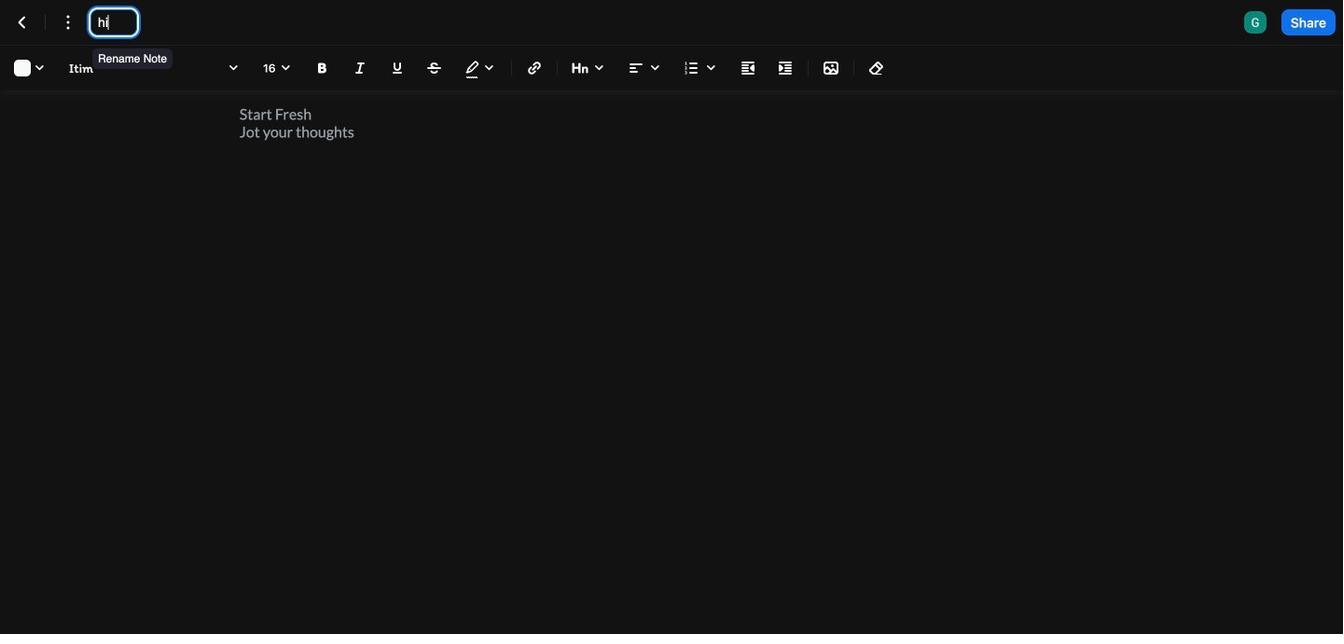 Task type: locate. For each thing, give the bounding box(es) containing it.
strikethrough image
[[424, 57, 446, 79]]

link image
[[524, 57, 546, 79]]

increase indent image
[[775, 57, 797, 79]]

None text field
[[98, 13, 130, 32]]

generic name image
[[1245, 11, 1267, 34]]

tooltip
[[91, 35, 175, 71]]

insert image image
[[820, 57, 843, 79]]

bold image
[[312, 57, 334, 79]]

clear style image
[[866, 57, 888, 79]]



Task type: describe. For each thing, give the bounding box(es) containing it.
all notes image
[[11, 11, 34, 34]]

more image
[[57, 11, 79, 34]]

italic image
[[349, 57, 371, 79]]

underline image
[[386, 57, 409, 79]]

decrease indent image
[[737, 57, 760, 79]]



Task type: vqa. For each thing, say whether or not it's contained in the screenshot.
second window new 'icon' from the left
no



